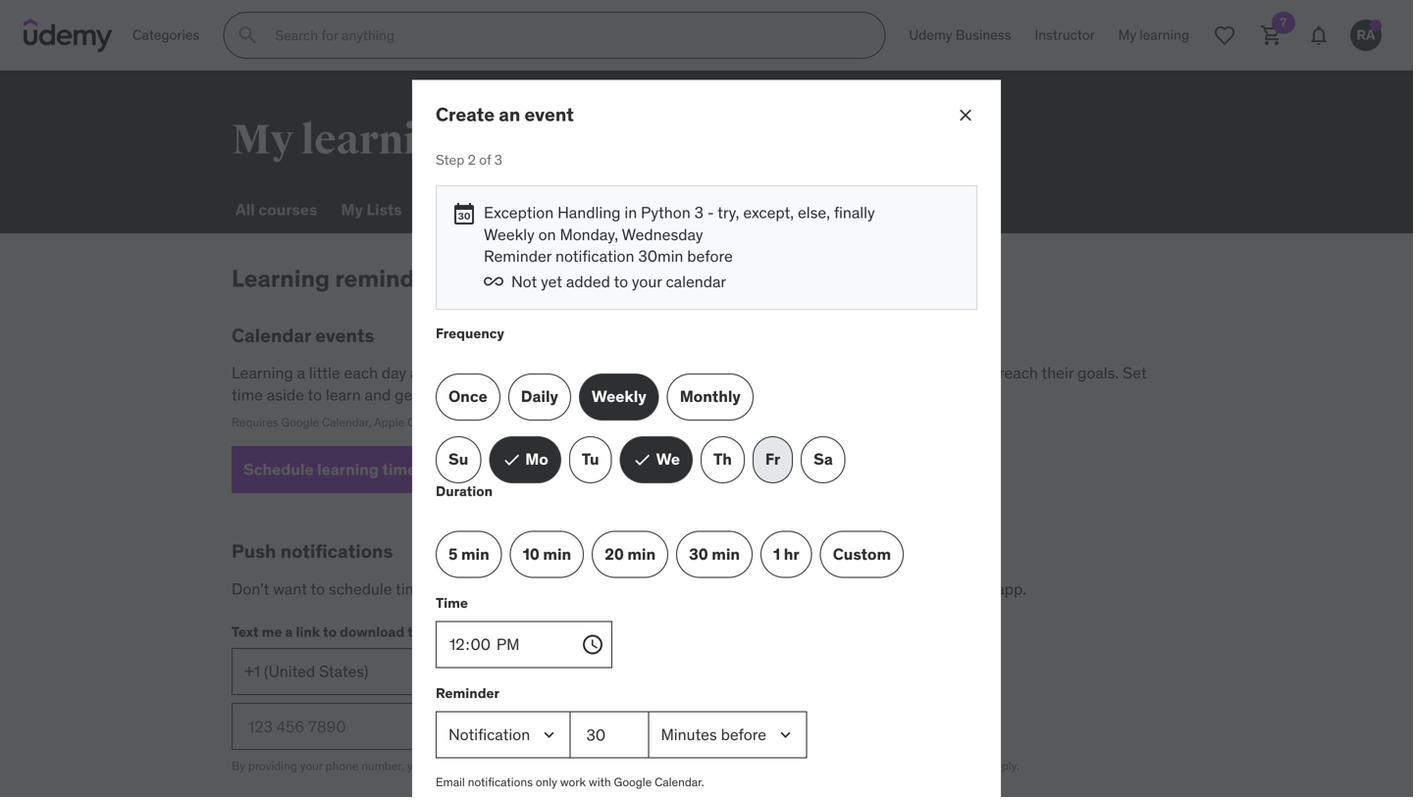 Task type: describe. For each thing, give the bounding box(es) containing it.
Time time field
[[436, 622, 605, 669]]

1 calendar, from the left
[[322, 415, 371, 430]]

requires
[[232, 415, 278, 430]]

one-
[[525, 759, 549, 774]]

send
[[444, 717, 483, 737]]

1 vertical spatial set
[[488, 579, 512, 600]]

schedule learning time
[[243, 460, 416, 480]]

by providing your phone number, you agree to receive a one-time automated text message with a link to get app. standard messaging rates may apply.
[[232, 759, 1019, 774]]

learning down that
[[572, 385, 629, 405]]

try,
[[718, 203, 739, 223]]

their
[[1042, 363, 1074, 383]]

wishlist link
[[422, 186, 491, 234]]

learning inside learning a little each day adds up. research shows that students who make learning a habit are more likely to reach their goals. set time aside to learn and get reminders using your learning scheduler. requires google calendar, apple calendar, or outlook
[[232, 363, 293, 383]]

udemy image
[[24, 19, 113, 52]]

send button
[[424, 704, 502, 751]]

reminder inside exception handling in python 3 - try, except, else, finally weekly on monday, wednesday reminder notification 30min before
[[484, 247, 552, 267]]

text
[[232, 624, 259, 641]]

to right likely
[[981, 363, 995, 383]]

day
[[382, 363, 406, 383]]

archived
[[510, 200, 576, 220]]

-
[[707, 203, 714, 223]]

my lists link
[[337, 186, 406, 234]]

a down the 10
[[516, 579, 524, 600]]

2 vertical spatial get
[[778, 759, 795, 774]]

time inside learning a little each day adds up. research shows that students who make learning a habit are more likely to reach their goals. set time aside to learn and get reminders using your learning scheduler. requires google calendar, apple calendar, or outlook
[[232, 385, 263, 405]]

get inside learning a little each day adds up. research shows that students who make learning a habit are more likely to reach their goals. set time aside to learn and get reminders using your learning scheduler. requires google calendar, apple calendar, or outlook
[[395, 385, 418, 405]]

aside
[[267, 385, 304, 405]]

set inside learning a little each day adds up. research shows that students who make learning a habit are more likely to reach their goals. set time aside to learn and get reminders using your learning scheduler. requires google calendar, apple calendar, or outlook
[[1123, 363, 1147, 383]]

wishlist
[[426, 200, 487, 220]]

20 min
[[605, 545, 656, 565]]

schedule learning time button
[[232, 447, 452, 494]]

my learning
[[232, 115, 466, 166]]

fr
[[765, 450, 780, 470]]

a left habit
[[824, 363, 832, 383]]

notifications for push notifications
[[280, 540, 393, 563]]

min for 20 min
[[627, 545, 656, 565]]

0 horizontal spatial link
[[296, 624, 320, 641]]

learning up lists
[[301, 115, 466, 166]]

30 min
[[689, 545, 740, 565]]

push notifications
[[232, 540, 393, 563]]

123 456 7890 text field
[[232, 704, 424, 751]]

a left little on the top of the page
[[297, 363, 305, 383]]

custom
[[833, 545, 891, 565]]

want
[[273, 579, 307, 600]]

learning tools
[[600, 200, 707, 220]]

before
[[687, 247, 733, 267]]

a right me
[[285, 624, 293, 641]]

time inside button
[[382, 460, 416, 480]]

create an event
[[436, 102, 574, 126]]

1 vertical spatial small image
[[502, 450, 521, 470]]

exception handling in python 3 - try, except, else, finally weekly on monday, wednesday reminder notification 30min before
[[484, 203, 875, 267]]

tu
[[582, 450, 599, 470]]

lists
[[366, 200, 402, 220]]

push
[[700, 579, 734, 600]]

1 vertical spatial udemy
[[892, 579, 941, 600]]

min for 30 min
[[712, 545, 740, 565]]

make
[[721, 363, 760, 383]]

all courses link
[[232, 186, 321, 234]]

medium image
[[452, 202, 476, 226]]

reach
[[999, 363, 1038, 383]]

monthly
[[680, 387, 741, 407]]

1 horizontal spatial app.
[[996, 579, 1027, 600]]

5 min
[[448, 545, 489, 565]]

little
[[309, 363, 340, 383]]

business
[[956, 26, 1011, 44]]

none number field inside "create an event" dialog
[[571, 712, 649, 759]]

to down little on the top of the page
[[308, 385, 322, 405]]

or
[[460, 415, 470, 430]]

udemy business link
[[897, 12, 1023, 59]]

to inside "create an event" dialog
[[614, 272, 628, 292]]

1 vertical spatial weekly
[[592, 387, 646, 407]]

a right message
[[734, 759, 740, 774]]

handling
[[558, 203, 621, 223]]

su
[[448, 450, 468, 470]]

email notifications only work with google calendar.
[[436, 775, 704, 791]]

learning a little each day adds up. research shows that students who make learning a habit are more likely to reach their goals. set time aside to learn and get reminders using your learning scheduler. requires google calendar, apple calendar, or outlook
[[232, 363, 1147, 430]]

likely
[[942, 363, 977, 383]]

app
[[432, 624, 457, 641]]

calendar.
[[655, 775, 704, 791]]

download
[[340, 624, 405, 641]]

duration
[[436, 483, 493, 500]]

to right want
[[311, 579, 325, 600]]

adds
[[410, 363, 444, 383]]

goals.
[[1078, 363, 1119, 383]]

by
[[232, 759, 245, 774]]

not
[[511, 272, 537, 292]]

more
[[902, 363, 938, 383]]

email
[[436, 775, 465, 791]]

submit search image
[[236, 24, 259, 47]]

my for my lists
[[341, 200, 363, 220]]

text me a link to download the app
[[232, 624, 457, 641]]

to left standard
[[764, 759, 775, 774]]

to left download
[[323, 624, 337, 641]]

to up email
[[461, 759, 472, 774]]

message
[[658, 759, 706, 774]]

1 hr
[[773, 545, 800, 565]]

outlook
[[473, 415, 515, 430]]

schedule
[[243, 460, 314, 480]]

tools
[[669, 200, 707, 220]]

create an event dialog
[[412, 80, 1001, 798]]

automated
[[575, 759, 633, 774]]

frequency
[[436, 325, 504, 342]]

close modal image
[[956, 105, 975, 125]]

my for my learning
[[232, 115, 294, 166]]

2 horizontal spatial notifications
[[738, 579, 825, 600]]

in
[[624, 203, 637, 223]]

to right reminder
[[655, 579, 669, 600]]

0 horizontal spatial 3
[[494, 151, 502, 169]]



Task type: vqa. For each thing, say whether or not it's contained in the screenshot.
third the students from the left
no



Task type: locate. For each thing, give the bounding box(es) containing it.
to right the added
[[614, 272, 628, 292]]

3 inside exception handling in python 3 - try, except, else, finally weekly on monday, wednesday reminder notification 30min before
[[694, 203, 704, 223]]

notifications down receive
[[468, 775, 533, 791]]

learning inside button
[[317, 460, 379, 480]]

3 min from the left
[[627, 545, 656, 565]]

your down shows
[[538, 385, 568, 405]]

event
[[525, 102, 574, 126]]

0 vertical spatial udemy
[[909, 26, 952, 44]]

up.
[[448, 363, 470, 383]]

your inside learning a little each day adds up. research shows that students who make learning a habit are more likely to reach their goals. set time aside to learn and get reminders using your learning scheduler. requires google calendar, apple calendar, or outlook
[[538, 385, 568, 405]]

1 horizontal spatial with
[[709, 759, 731, 774]]

only
[[536, 775, 557, 791]]

time
[[436, 595, 468, 613]]

1 horizontal spatial the
[[865, 579, 888, 600]]

1 vertical spatial notifications
[[738, 579, 825, 600]]

1
[[773, 545, 780, 565]]

google inside learning a little each day adds up. research shows that students who make learning a habit are more likely to reach their goals. set time aside to learn and get reminders using your learning scheduler. requires google calendar, apple calendar, or outlook
[[281, 415, 319, 430]]

0 horizontal spatial notifications
[[280, 540, 393, 563]]

my
[[232, 115, 294, 166], [341, 200, 363, 220]]

rates
[[935, 759, 961, 774]]

time
[[232, 385, 263, 405], [382, 460, 416, 480], [396, 579, 427, 600], [549, 759, 573, 774]]

1 vertical spatial with
[[589, 775, 611, 791]]

1 vertical spatial link
[[743, 759, 761, 774]]

don't
[[232, 579, 269, 600]]

learning up wednesday
[[600, 200, 665, 220]]

with right message
[[709, 759, 731, 774]]

time left time
[[396, 579, 427, 600]]

reminder
[[589, 579, 651, 600]]

receive
[[475, 759, 513, 774]]

small image
[[484, 272, 503, 292], [502, 450, 521, 470]]

get left push
[[673, 579, 696, 600]]

create
[[436, 102, 495, 126]]

30
[[689, 545, 708, 565]]

1 min from the left
[[461, 545, 489, 565]]

1 vertical spatial app.
[[798, 759, 821, 774]]

google down 'by providing your phone number, you agree to receive a one-time automated text message with a link to get app. standard messaging rates may apply.'
[[614, 775, 652, 791]]

set
[[1123, 363, 1147, 383], [488, 579, 512, 600]]

work
[[560, 775, 586, 791]]

from
[[829, 579, 862, 600]]

0 horizontal spatial get
[[395, 385, 418, 405]]

notifications down the 1
[[738, 579, 825, 600]]

get down day
[[395, 385, 418, 405]]

2 vertical spatial your
[[300, 759, 323, 774]]

0 vertical spatial reminder
[[484, 247, 552, 267]]

with down automated
[[589, 775, 611, 791]]

3 right the of
[[494, 151, 502, 169]]

0 horizontal spatial your
[[300, 759, 323, 774]]

and
[[365, 385, 391, 405]]

app. left standard
[[798, 759, 821, 774]]

time up requires on the left bottom of the page
[[232, 385, 263, 405]]

events
[[315, 324, 374, 347]]

learning up the calendar
[[232, 264, 330, 293]]

calendar events
[[232, 324, 374, 347]]

0 vertical spatial my
[[232, 115, 294, 166]]

google down 'aside' at the left
[[281, 415, 319, 430]]

small image left we
[[633, 450, 652, 470]]

set right goals.
[[1123, 363, 1147, 383]]

scheduler.
[[633, 385, 705, 405]]

1 horizontal spatial calendar,
[[407, 415, 457, 430]]

2 vertical spatial learning
[[232, 363, 293, 383]]

messaging
[[875, 759, 932, 774]]

min for 5 min
[[461, 545, 489, 565]]

2 horizontal spatial get
[[778, 759, 795, 774]]

0 horizontal spatial set
[[488, 579, 512, 600]]

learning up 'aside' at the left
[[232, 363, 293, 383]]

weekly inside exception handling in python 3 - try, except, else, finally weekly on monday, wednesday reminder notification 30min before
[[484, 225, 535, 245]]

0 horizontal spatial my
[[232, 115, 294, 166]]

0 horizontal spatial the
[[408, 624, 429, 641]]

1 vertical spatial my
[[341, 200, 363, 220]]

agree
[[429, 759, 459, 774]]

else,
[[798, 203, 830, 223]]

30min
[[638, 247, 683, 267]]

courses
[[258, 200, 317, 220]]

learning for learning reminders
[[232, 264, 330, 293]]

0 vertical spatial small image
[[484, 272, 503, 292]]

0 horizontal spatial app.
[[798, 759, 821, 774]]

mo
[[525, 450, 548, 470]]

udemy business
[[909, 26, 1011, 44]]

get left standard
[[778, 759, 795, 774]]

time up email notifications only work with google calendar. on the left of page
[[549, 759, 573, 774]]

small image left mo
[[502, 450, 521, 470]]

on
[[538, 225, 556, 245]]

a left one-
[[516, 759, 522, 774]]

1 vertical spatial the
[[408, 624, 429, 641]]

None number field
[[571, 712, 649, 759]]

3
[[494, 151, 502, 169], [694, 203, 704, 223]]

wednesday
[[622, 225, 703, 245]]

1 vertical spatial 3
[[694, 203, 704, 223]]

python
[[641, 203, 691, 223]]

set right blocks?
[[488, 579, 512, 600]]

the right from
[[865, 579, 888, 600]]

instructor
[[1035, 26, 1095, 44]]

learning tools link
[[596, 186, 710, 234]]

small image inside schedule learning time button
[[420, 460, 440, 480]]

0 vertical spatial set
[[1123, 363, 1147, 383]]

1 horizontal spatial google
[[614, 775, 652, 791]]

link right message
[[743, 759, 761, 774]]

time down apple
[[382, 460, 416, 480]]

1 horizontal spatial weekly
[[592, 387, 646, 407]]

10
[[523, 545, 540, 565]]

don't want to schedule time blocks? set a learning reminder to get push notifications from the udemy mobile app.
[[232, 579, 1027, 600]]

1 vertical spatial google
[[614, 775, 652, 791]]

min right 20
[[627, 545, 656, 565]]

me
[[262, 624, 282, 641]]

0 vertical spatial the
[[865, 579, 888, 600]]

all
[[236, 200, 255, 220]]

learning for learning tools
[[600, 200, 665, 220]]

udemy left "mobile"
[[892, 579, 941, 600]]

push
[[232, 540, 276, 563]]

1 horizontal spatial 3
[[694, 203, 704, 223]]

students
[[623, 363, 685, 383]]

4 min from the left
[[712, 545, 740, 565]]

1 vertical spatial learning
[[232, 264, 330, 293]]

hr
[[784, 545, 800, 565]]

your
[[632, 272, 662, 292], [538, 385, 568, 405], [300, 759, 323, 774]]

0 vertical spatial 3
[[494, 151, 502, 169]]

calendar, down learn
[[322, 415, 371, 430]]

using
[[496, 385, 535, 405]]

small image left not
[[484, 272, 503, 292]]

min right 30
[[712, 545, 740, 565]]

0 vertical spatial with
[[709, 759, 731, 774]]

reminders inside learning a little each day adds up. research shows that students who make learning a habit are more likely to reach their goals. set time aside to learn and get reminders using your learning scheduler. requires google calendar, apple calendar, or outlook
[[422, 385, 493, 405]]

0 vertical spatial google
[[281, 415, 319, 430]]

1 vertical spatial your
[[538, 385, 568, 405]]

notifications inside "create an event" dialog
[[468, 775, 533, 791]]

step 2 of 3
[[436, 151, 502, 169]]

my left lists
[[341, 200, 363, 220]]

0 horizontal spatial calendar,
[[322, 415, 371, 430]]

blocks?
[[431, 579, 484, 600]]

with inside "create an event" dialog
[[589, 775, 611, 791]]

reminder up send
[[436, 685, 500, 703]]

apply.
[[989, 759, 1019, 774]]

notifications for email notifications only work with google calendar.
[[468, 775, 533, 791]]

learning down apple
[[317, 460, 379, 480]]

archived link
[[506, 186, 580, 234]]

are
[[876, 363, 898, 383]]

2 min from the left
[[543, 545, 571, 565]]

yet
[[541, 272, 562, 292]]

calendar, left or
[[407, 415, 457, 430]]

we
[[656, 450, 680, 470]]

2 horizontal spatial your
[[632, 272, 662, 292]]

1 horizontal spatial my
[[341, 200, 363, 220]]

learning right make
[[763, 363, 820, 383]]

small image left su
[[420, 460, 440, 480]]

0 vertical spatial your
[[632, 272, 662, 292]]

1 vertical spatial reminders
[[422, 385, 493, 405]]

learning
[[301, 115, 466, 166], [763, 363, 820, 383], [572, 385, 629, 405], [317, 460, 379, 480], [528, 579, 585, 600]]

udemy left business
[[909, 26, 952, 44]]

with
[[709, 759, 731, 774], [589, 775, 611, 791]]

2 vertical spatial notifications
[[468, 775, 533, 791]]

0 horizontal spatial google
[[281, 415, 319, 430]]

min for 10 min
[[543, 545, 571, 565]]

exception
[[484, 203, 554, 223]]

your down the 30min
[[632, 272, 662, 292]]

1 vertical spatial get
[[673, 579, 696, 600]]

monday,
[[560, 225, 618, 245]]

reminders
[[335, 264, 450, 293], [422, 385, 493, 405]]

of
[[479, 151, 491, 169]]

reminders down up.
[[422, 385, 493, 405]]

2
[[468, 151, 476, 169]]

1 horizontal spatial your
[[538, 385, 568, 405]]

0 horizontal spatial with
[[589, 775, 611, 791]]

my up the all courses
[[232, 115, 294, 166]]

reminder up not
[[484, 247, 552, 267]]

0 vertical spatial reminders
[[335, 264, 450, 293]]

shows
[[543, 363, 587, 383]]

0 vertical spatial learning
[[600, 200, 665, 220]]

1 vertical spatial reminder
[[436, 685, 500, 703]]

notifications up schedule
[[280, 540, 393, 563]]

your left phone
[[300, 759, 323, 774]]

1 horizontal spatial small image
[[633, 450, 652, 470]]

0 vertical spatial link
[[296, 624, 320, 641]]

schedule
[[329, 579, 392, 600]]

get
[[395, 385, 418, 405], [673, 579, 696, 600], [778, 759, 795, 774]]

1 horizontal spatial get
[[673, 579, 696, 600]]

you
[[407, 759, 426, 774]]

research
[[473, 363, 539, 383]]

1 horizontal spatial notifications
[[468, 775, 533, 791]]

notification
[[555, 247, 634, 267]]

standard
[[823, 759, 872, 774]]

1 horizontal spatial set
[[1123, 363, 1147, 383]]

the left app
[[408, 624, 429, 641]]

0 vertical spatial get
[[395, 385, 418, 405]]

link right me
[[296, 624, 320, 641]]

reminders down lists
[[335, 264, 450, 293]]

may
[[964, 759, 986, 774]]

20
[[605, 545, 624, 565]]

1 horizontal spatial link
[[743, 759, 761, 774]]

weekly down that
[[592, 387, 646, 407]]

app. right "mobile"
[[996, 579, 1027, 600]]

added
[[566, 272, 610, 292]]

small image
[[633, 450, 652, 470], [420, 460, 440, 480]]

3 left -
[[694, 203, 704, 223]]

your inside "create an event" dialog
[[632, 272, 662, 292]]

each
[[344, 363, 378, 383]]

my lists
[[341, 200, 402, 220]]

0 horizontal spatial weekly
[[484, 225, 535, 245]]

learning down 10 min
[[528, 579, 585, 600]]

providing
[[248, 759, 297, 774]]

step
[[436, 151, 464, 169]]

0 vertical spatial notifications
[[280, 540, 393, 563]]

notifications
[[280, 540, 393, 563], [738, 579, 825, 600], [468, 775, 533, 791]]

min right 5
[[461, 545, 489, 565]]

except,
[[743, 203, 794, 223]]

0 horizontal spatial small image
[[420, 460, 440, 480]]

google inside "create an event" dialog
[[614, 775, 652, 791]]

weekly down exception
[[484, 225, 535, 245]]

min right the 10
[[543, 545, 571, 565]]

mobile
[[945, 579, 993, 600]]

2 calendar, from the left
[[407, 415, 457, 430]]

0 vertical spatial app.
[[996, 579, 1027, 600]]

0 vertical spatial weekly
[[484, 225, 535, 245]]

instructor link
[[1023, 12, 1107, 59]]

learn
[[326, 385, 361, 405]]



